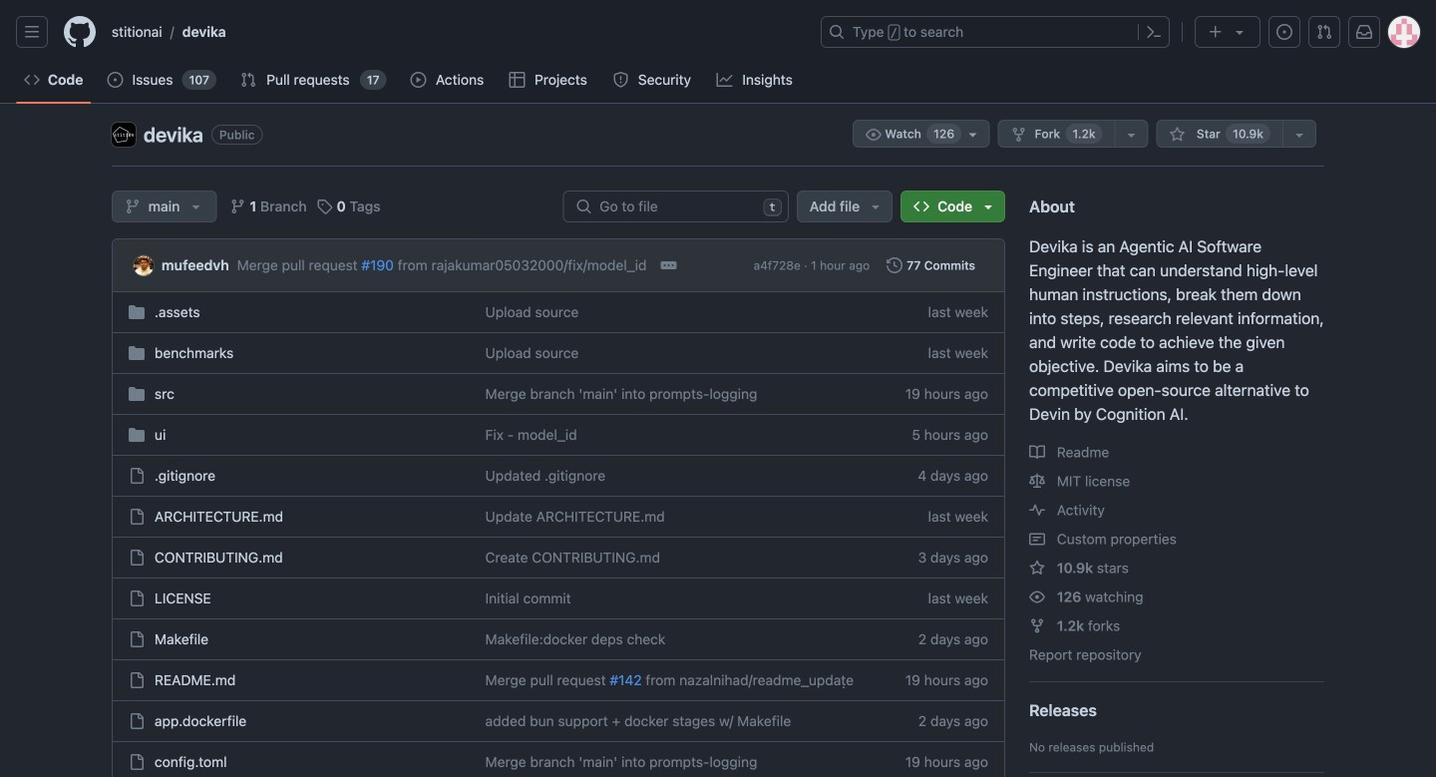 Task type: vqa. For each thing, say whether or not it's contained in the screenshot.
Lock icon
no



Task type: locate. For each thing, give the bounding box(es) containing it.
0 horizontal spatial triangle down image
[[188, 199, 204, 214]]

note image
[[1029, 531, 1045, 547]]

tag image
[[317, 199, 333, 214]]

code image
[[914, 199, 930, 214]]

1 horizontal spatial triangle down image
[[981, 199, 996, 214]]

git branch image up mufeedvh icon on the top left
[[125, 199, 141, 214]]

book image
[[1029, 444, 1045, 460]]

issue opened image
[[1277, 24, 1293, 40], [107, 72, 123, 88]]

search image
[[576, 199, 592, 214]]

0 vertical spatial issue opened image
[[1277, 24, 1293, 40]]

code image
[[24, 72, 40, 88]]

triangle down image for 2nd 'git branch' icon from the right
[[188, 199, 204, 214]]

triangle down image
[[1232, 24, 1248, 40], [188, 199, 204, 214], [981, 199, 996, 214]]

see your forks of this repository image
[[1124, 127, 1140, 143]]

0 horizontal spatial issue opened image
[[107, 72, 123, 88]]

owner avatar image
[[112, 123, 136, 147]]

git branch image left tag image
[[230, 199, 246, 214]]

issue opened image left git pull request image
[[1277, 24, 1293, 40]]

triangle down image
[[868, 199, 884, 214]]

open commit details image
[[661, 257, 677, 273]]

git pull request image
[[1317, 24, 1333, 40]]

mufeedvh image
[[134, 256, 154, 276]]

directory image
[[129, 304, 145, 320], [129, 345, 145, 361], [129, 386, 145, 402], [129, 427, 145, 443]]

issue opened image up owner avatar
[[107, 72, 123, 88]]

repo forked image
[[1029, 618, 1045, 634]]

1 vertical spatial issue opened image
[[107, 72, 123, 88]]

list
[[104, 16, 809, 48]]

1 horizontal spatial git branch image
[[230, 199, 246, 214]]

table image
[[509, 72, 525, 88]]

git branch image
[[125, 199, 141, 214], [230, 199, 246, 214]]

0 horizontal spatial git branch image
[[125, 199, 141, 214]]

eye image
[[866, 127, 882, 143]]

star image
[[1029, 560, 1045, 576]]

add this repository to a list image
[[1292, 127, 1308, 143]]

shield image
[[613, 72, 629, 88]]

10940 users starred this repository element
[[1226, 124, 1271, 144]]

1 horizontal spatial issue opened image
[[1277, 24, 1293, 40]]

repo forked image
[[1011, 127, 1027, 143]]



Task type: describe. For each thing, give the bounding box(es) containing it.
issue opened image for git pull request icon
[[107, 72, 123, 88]]

homepage image
[[64, 16, 96, 48]]

1 directory image from the top
[[129, 304, 145, 320]]

law image
[[1029, 473, 1045, 489]]

graph image
[[717, 72, 733, 88]]

2 directory image from the top
[[129, 345, 145, 361]]

2 horizontal spatial triangle down image
[[1232, 24, 1248, 40]]

1 git branch image from the left
[[125, 199, 141, 214]]

notifications image
[[1357, 24, 1373, 40]]

star image
[[1170, 127, 1186, 143]]

pulse image
[[1029, 502, 1045, 518]]

history image
[[887, 257, 903, 273]]

Go to file text field
[[600, 192, 755, 221]]

3 directory image from the top
[[129, 386, 145, 402]]

play image
[[411, 72, 427, 88]]

eye image
[[1029, 589, 1045, 605]]

command palette image
[[1146, 24, 1162, 40]]

issue opened image for git pull request image
[[1277, 24, 1293, 40]]

git pull request image
[[240, 72, 256, 88]]

2 git branch image from the left
[[230, 199, 246, 214]]

plus image
[[1208, 24, 1224, 40]]

4 directory image from the top
[[129, 427, 145, 443]]

triangle down image for code icon
[[981, 199, 996, 214]]



